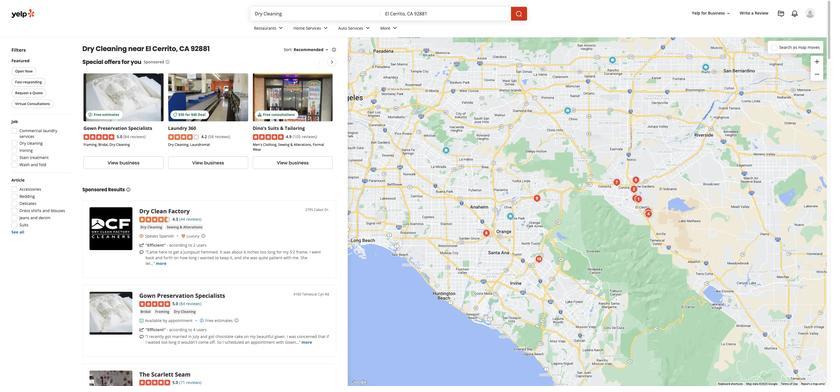 Task type: locate. For each thing, give the bounding box(es) containing it.
0 vertical spatial users
[[197, 243, 207, 248]]

0 horizontal spatial suits
[[19, 222, 28, 228]]

0 horizontal spatial sewing
[[167, 225, 179, 230]]

next image
[[329, 59, 336, 65]]

& left tailoring
[[280, 125, 284, 132]]

appointment up "efficient" - according to 4 users
[[168, 318, 193, 324]]

5 star rating image for the
[[139, 380, 170, 386]]

view business down men's clothing, sewing & alterations, formal wear
[[277, 160, 309, 166]]

for inside yelp for business button
[[701, 10, 707, 16]]

0 vertical spatial specialists
[[128, 125, 152, 132]]

see all button
[[11, 230, 24, 235]]

0 horizontal spatial on
[[174, 255, 179, 261]]

ontario cleaners image
[[633, 194, 644, 205]]

1 5.0 link from the top
[[172, 301, 178, 307]]

1 horizontal spatial dry cleaning
[[174, 310, 196, 314]]

specialists for the bottom gown preservation specialists link
[[195, 292, 225, 300]]

the
[[139, 371, 150, 379]]

tailoring
[[285, 125, 305, 132]]

recommended button
[[294, 47, 329, 52]]

0 horizontal spatial 16 info v2 image
[[126, 188, 131, 192]]

dry clean factory image
[[630, 193, 641, 204], [90, 208, 132, 251], [643, 209, 654, 220]]

filters
[[11, 47, 26, 53]]

job
[[11, 119, 18, 124]]

on inside "came here to get a jumpsuit hemmed. it was about 6 inches too long for my 5'2 frame. i went back and forth on how long i wanted to keep it, and she was quite patient with me. she let…"
[[174, 255, 179, 261]]

0 vertical spatial 16 speech v2 image
[[139, 250, 144, 255]]

long
[[267, 250, 275, 255], [189, 255, 197, 261], [169, 340, 177, 345]]

more link down concerned
[[301, 340, 312, 345]]

cabot
[[314, 208, 323, 213]]

24 chevron down v2 image inside auto services link
[[364, 25, 371, 32]]

0 horizontal spatial (84
[[123, 134, 129, 140]]

virtual
[[15, 102, 26, 106]]

4.9 (105 reviews)
[[286, 134, 317, 140]]

with down gown.
[[276, 340, 284, 345]]

see all
[[11, 230, 24, 235]]

1 16 speech v2 image from the top
[[139, 250, 144, 255]]

dry cleaning, laundromat
[[168, 143, 210, 147]]

1 users from the top
[[197, 243, 207, 248]]

1 vertical spatial dry cleaning button
[[173, 309, 197, 315]]

specialists
[[128, 125, 152, 132], [195, 292, 225, 300]]

long left it at bottom
[[169, 340, 177, 345]]

(84
[[123, 134, 129, 140], [179, 301, 185, 307]]

gown up framing,
[[84, 125, 97, 132]]

my left 5'2
[[283, 250, 289, 255]]

"efficient" for clean
[[146, 243, 166, 248]]

dry up "ironing"
[[19, 141, 26, 146]]

gown
[[84, 125, 97, 132], [139, 292, 156, 300]]

appointment inside ""i recently got married in july and got chocolate cake on my beautiful gown. i was concerned that if i waited too long it wouldn't come off. so i scheduled an appointment with gown…""
[[251, 340, 275, 345]]

was down inches in the bottom of the page
[[250, 255, 257, 261]]

1 16 trending v2 image from the top
[[139, 243, 144, 248]]

3 view business from the left
[[277, 160, 309, 166]]

5.0 left (84 reviews)
[[172, 301, 178, 307]]

0 vertical spatial 16 trending v2 image
[[139, 243, 144, 248]]

1 vertical spatial with
[[276, 340, 284, 345]]

16 trending v2 image down 16 available by appointment v2 image
[[139, 328, 144, 332]]

too inside "came here to get a jumpsuit hemmed. it was about 6 inches too long for my 5'2 frame. i went back and forth on how long i wanted to keep it, and she was quite patient with me. she let…"
[[260, 250, 266, 255]]

5.0 link left (84 reviews) link
[[172, 301, 178, 307]]

view business link down framing, bridal, dry cleaning
[[84, 157, 164, 169]]

laundromat
[[190, 143, 210, 147]]

fast-responding button
[[11, 78, 46, 87]]

"efficient" for preservation
[[146, 327, 166, 333]]

2 "efficient" from the top
[[146, 327, 166, 333]]

2 16 trending v2 image from the top
[[139, 328, 144, 332]]

24 chevron down v2 image
[[322, 25, 329, 32], [364, 25, 371, 32], [391, 25, 398, 32]]

2 business from the left
[[204, 160, 224, 166]]

1 vertical spatial group
[[10, 119, 71, 170]]

sewing down 4.3
[[167, 225, 179, 230]]

3 view business link from the left
[[253, 157, 333, 169]]

5 star rating image up bridal,
[[84, 135, 114, 140]]

& down 4.9
[[290, 143, 293, 147]]

0 horizontal spatial dry cleaning
[[140, 225, 162, 230]]

view business link down laundromat
[[168, 157, 248, 169]]

cleaning down (84 reviews)
[[181, 310, 196, 314]]

0 vertical spatial &
[[280, 125, 284, 132]]

the scarlett seam image
[[700, 62, 711, 73]]

16 trending v2 image for gown
[[139, 328, 144, 332]]

for left $40
[[185, 112, 190, 117]]

dry cleaning link down (84 reviews)
[[173, 309, 197, 315]]

16 chevron down v2 image
[[325, 47, 329, 52]]

map right "as"
[[798, 44, 807, 50]]

0 horizontal spatial 16 free estimates v2 image
[[88, 113, 93, 117]]

0 vertical spatial appointment
[[168, 318, 193, 324]]

seam
[[175, 371, 191, 379]]

2 none field from the left
[[385, 11, 506, 17]]

2 vertical spatial was
[[289, 334, 296, 340]]

2 vertical spatial long
[[169, 340, 177, 345]]

1 vertical spatial sewing
[[167, 225, 179, 230]]

1 horizontal spatial estimates
[[215, 318, 233, 324]]

free estimates link
[[84, 73, 164, 122]]

2 - from the top
[[167, 327, 168, 333]]

0 vertical spatial preservation
[[98, 125, 127, 132]]

concerned
[[297, 334, 317, 340]]

services right home
[[306, 25, 321, 31]]

0 vertical spatial map
[[798, 44, 807, 50]]

services right auto in the top left of the page
[[348, 25, 363, 31]]

5.0 up framing, bridal, dry cleaning
[[117, 134, 122, 140]]

map left 'error'
[[813, 383, 818, 386]]

5.0 left (71
[[172, 380, 178, 386]]

bedding
[[19, 194, 35, 199]]

too down recently
[[161, 340, 167, 345]]

0 horizontal spatial 24 chevron down v2 image
[[322, 25, 329, 32]]

hemmed.
[[201, 250, 219, 255]]

a right "report"
[[810, 383, 812, 386]]

0 horizontal spatial dry cleaning button
[[139, 225, 163, 231]]

1 horizontal spatial sewing
[[278, 143, 289, 147]]

1 vertical spatial map
[[813, 383, 818, 386]]

map region
[[318, 0, 831, 387]]

2 horizontal spatial view
[[277, 160, 288, 166]]

of
[[790, 383, 792, 386]]

so
[[217, 340, 222, 345]]

jumpsuit
[[183, 250, 200, 255]]

& down (44
[[180, 225, 182, 230]]

users for specialists
[[197, 327, 207, 333]]

1 horizontal spatial on
[[244, 334, 249, 340]]

2 5.0 link from the top
[[172, 380, 178, 386]]

16 free estimates v2 image
[[88, 113, 93, 117], [200, 319, 204, 323]]

was inside ""i recently got married in july and got chocolate cake on my beautiful gown. i was concerned that if i waited too long it wouldn't come off. so i scheduled an appointment with gown…""
[[289, 334, 296, 340]]

dry up special
[[82, 44, 94, 53]]

users right 2
[[197, 243, 207, 248]]

cleaning up special offers for you
[[96, 44, 127, 53]]

on up an
[[244, 334, 249, 340]]

see
[[11, 230, 18, 235]]

16 info v2 image
[[332, 47, 336, 52]]

on down get
[[174, 255, 179, 261]]

1 vertical spatial 5 star rating image
[[139, 302, 170, 307]]

2 horizontal spatial business
[[289, 160, 309, 166]]

with inside "came here to get a jumpsuit hemmed. it was about 6 inches too long for my 5'2 frame. i went back and forth on how long i wanted to keep it, and she was quite patient with me. she let…"
[[283, 255, 291, 261]]

gown preservation specialists image
[[642, 206, 654, 217], [90, 292, 132, 335]]

to left 'keep'
[[215, 255, 219, 261]]

1 vertical spatial gown preservation specialists
[[139, 292, 225, 300]]

more link
[[376, 21, 403, 37]]

commercial
[[19, 128, 42, 134]]

preservation for the bottom gown preservation specialists link
[[157, 292, 194, 300]]

all
[[19, 230, 24, 235]]

1 vertical spatial free estimates
[[205, 318, 233, 324]]

1 horizontal spatial more link
[[301, 340, 312, 345]]

3 24 chevron down v2 image from the left
[[391, 25, 398, 32]]

1 vertical spatial 5.0 link
[[172, 380, 178, 386]]

None field
[[255, 11, 376, 17], [385, 11, 506, 17]]

0 horizontal spatial none field
[[255, 11, 376, 17]]

dry clean factory link
[[139, 208, 190, 215]]

specialists up (84 reviews) link
[[195, 292, 225, 300]]

got up off.
[[208, 334, 214, 340]]

more link for specialists
[[301, 340, 312, 345]]

0 horizontal spatial too
[[161, 340, 167, 345]]

stain treatment
[[19, 155, 49, 160]]

2 got from the left
[[208, 334, 214, 340]]

data
[[753, 383, 758, 386]]

16 free consultations v2 image
[[257, 113, 262, 117]]

1 vertical spatial appointment
[[251, 340, 275, 345]]

sponsored for sponsored
[[144, 59, 164, 65]]

view down laundromat
[[192, 160, 203, 166]]

here
[[159, 250, 167, 255]]

linda's tailoring image
[[440, 145, 452, 156]]

1 horizontal spatial view business link
[[168, 157, 248, 169]]

too up the quite
[[260, 250, 266, 255]]

24 chevron down v2 image inside home services link
[[322, 25, 329, 32]]

for up patient
[[276, 250, 282, 255]]

dry cleaning
[[19, 141, 43, 146]]

more link down forth
[[156, 261, 166, 267]]

360
[[188, 125, 196, 132]]

0 horizontal spatial view business link
[[84, 157, 164, 169]]

was right it
[[223, 250, 231, 255]]

baroni cleaners & tailoring image
[[533, 254, 545, 265]]

None search field
[[250, 7, 528, 21]]

google image
[[349, 379, 368, 387]]

1 vertical spatial gown
[[139, 292, 156, 300]]

a right write
[[751, 10, 754, 16]]

4.9 star rating image
[[253, 135, 284, 140]]

lucy's laundry & dry cleaning image
[[481, 228, 492, 239]]

for inside "came here to get a jumpsuit hemmed. it was about 6 inches too long for my 5'2 frame. i went back and forth on how long i wanted to keep it, and she was quite patient with me. she let…"
[[276, 250, 282, 255]]

view business down laundromat
[[192, 160, 224, 166]]

16 trending v2 image
[[139, 243, 144, 248], [139, 328, 144, 332]]

0 vertical spatial free estimates
[[94, 112, 119, 117]]

gown.
[[274, 334, 286, 340]]

was
[[223, 250, 231, 255], [250, 255, 257, 261], [289, 334, 296, 340]]

cleaning down 4.3 star rating 'image'
[[147, 225, 162, 230]]

1 vertical spatial users
[[197, 327, 207, 333]]

dino's suits & tailoring
[[253, 125, 305, 132]]

4.3 star rating image
[[139, 217, 170, 223]]

gown preservation specialists up (84 reviews) link
[[139, 292, 225, 300]]

2 according from the top
[[169, 327, 187, 333]]

dry clean factory
[[139, 208, 190, 215]]

0 horizontal spatial was
[[223, 250, 231, 255]]

2 horizontal spatial 24 chevron down v2 image
[[391, 25, 398, 32]]

0 horizontal spatial got
[[165, 334, 171, 340]]

view business for suits
[[277, 160, 309, 166]]

16 info v2 image right results
[[126, 188, 131, 192]]

2 24 chevron down v2 image from the left
[[364, 25, 371, 32]]

"efficient" up recently
[[146, 327, 166, 333]]

0 vertical spatial too
[[260, 250, 266, 255]]

business down '5.0 (84 reviews)'
[[119, 160, 139, 166]]

1 horizontal spatial preservation
[[157, 292, 194, 300]]

stain
[[19, 155, 29, 160]]

0 vertical spatial 16 free estimates v2 image
[[88, 113, 93, 117]]

1 vertical spatial sponsored
[[82, 187, 107, 193]]

16 info v2 image down cerrito,
[[165, 60, 170, 64]]

jeans and denim
[[19, 215, 50, 221]]

1 horizontal spatial was
[[250, 255, 257, 261]]

1 horizontal spatial appointment
[[251, 340, 275, 345]]

to
[[188, 243, 192, 248], [168, 250, 172, 255], [215, 255, 219, 261], [188, 327, 192, 333]]

auto services
[[338, 25, 363, 31]]

speaks spanish
[[145, 234, 174, 239]]

1 vertical spatial preservation
[[157, 292, 194, 300]]

1 vertical spatial too
[[161, 340, 167, 345]]

specialists up '5.0 (84 reviews)'
[[128, 125, 152, 132]]

dry clean factory image
[[643, 209, 654, 220]]

more down concerned
[[301, 340, 312, 345]]

my left beautiful
[[250, 334, 256, 340]]

0 vertical spatial sewing
[[278, 143, 289, 147]]

long down jumpsuit at left bottom
[[189, 255, 197, 261]]

1 view business link from the left
[[84, 157, 164, 169]]

according for preservation
[[169, 327, 187, 333]]

1 horizontal spatial (84
[[179, 301, 185, 307]]

24 chevron down v2 image left auto in the top left of the page
[[322, 25, 329, 32]]

sewing inside men's clothing, sewing & alterations, formal wear
[[278, 143, 289, 147]]

5.0 link
[[172, 301, 178, 307], [172, 380, 178, 386]]

ca
[[179, 44, 189, 53]]

group containing job
[[10, 119, 71, 170]]

zoom out image
[[814, 71, 820, 78]]

1 view from the left
[[108, 160, 118, 166]]

terms of use link
[[781, 383, 798, 386]]

3 view from the left
[[277, 160, 288, 166]]

24 chevron down v2 image right more
[[391, 25, 398, 32]]

0 vertical spatial 5 star rating image
[[84, 135, 114, 140]]

use
[[793, 383, 798, 386]]

1 "efficient" from the top
[[146, 243, 166, 248]]

preservation up framing, bridal, dry cleaning
[[98, 125, 127, 132]]

a for write
[[751, 10, 754, 16]]

it,
[[230, 255, 233, 261]]

- up here
[[167, 243, 168, 248]]

report a map error link
[[801, 383, 825, 386]]

auto
[[338, 25, 347, 31]]

a left quote
[[30, 91, 32, 96]]

free consultations link
[[253, 73, 333, 122]]

cleaning
[[96, 44, 127, 53], [116, 143, 130, 147], [147, 225, 162, 230], [181, 310, 196, 314]]

4.9
[[286, 134, 292, 140]]

a right get
[[180, 250, 182, 255]]

recommended
[[294, 47, 323, 52]]

(44 reviews)
[[179, 217, 201, 222]]

24 chevron down v2 image
[[277, 25, 284, 32]]

write
[[740, 10, 750, 16]]

dry cleaning down 4.3 star rating 'image'
[[140, 225, 162, 230]]

1 vertical spatial 16 speech v2 image
[[139, 335, 144, 340]]

quote
[[32, 91, 43, 96]]

0 horizontal spatial more link
[[156, 261, 166, 267]]

gown preservation specialists for the bottom gown preservation specialists link
[[139, 292, 225, 300]]

1 horizontal spatial sponsored
[[144, 59, 164, 65]]

1 vertical spatial on
[[244, 334, 249, 340]]

2 view from the left
[[192, 160, 203, 166]]

with down 5'2
[[283, 255, 291, 261]]

sponsored for sponsored results
[[82, 187, 107, 193]]

0 horizontal spatial more
[[156, 261, 166, 267]]

0 vertical spatial on
[[174, 255, 179, 261]]

home services link
[[289, 21, 334, 37]]

denim
[[39, 215, 50, 221]]

and down here
[[155, 255, 162, 261]]

16 speech v2 image left "i
[[139, 335, 144, 340]]

a for request
[[30, 91, 32, 96]]

4.2
[[201, 134, 207, 140]]

according up married
[[169, 327, 187, 333]]

review
[[755, 10, 768, 16]]

suits down jeans
[[19, 222, 28, 228]]

1 vertical spatial was
[[250, 255, 257, 261]]

1 according from the top
[[169, 243, 187, 248]]

2 services from the left
[[348, 25, 363, 31]]

tyler b. image
[[805, 8, 815, 18]]

view down men's clothing, sewing & alterations, formal wear
[[277, 160, 288, 166]]

that
[[318, 334, 325, 340]]

0 horizontal spatial view business
[[108, 160, 139, 166]]

1 vertical spatial -
[[167, 327, 168, 333]]

1 vertical spatial 16 trending v2 image
[[139, 328, 144, 332]]

16 trending v2 image down the 16 speaks spanish v2 image
[[139, 243, 144, 248]]

24 chevron down v2 image inside more link
[[391, 25, 398, 32]]

view business link
[[84, 157, 164, 169], [168, 157, 248, 169], [253, 157, 333, 169]]

business down the alterations,
[[289, 160, 309, 166]]

0 vertical spatial dry cleaning link
[[139, 225, 163, 231]]

it
[[220, 250, 222, 255]]

0 vertical spatial gown preservation specialists image
[[642, 206, 654, 217]]

available
[[145, 318, 162, 324]]

1 horizontal spatial gown
[[139, 292, 156, 300]]

24 chevron down v2 image for home services
[[322, 25, 329, 32]]

info icon image
[[201, 234, 206, 239], [201, 234, 206, 239], [234, 319, 239, 323], [234, 319, 239, 323]]

i
[[309, 250, 311, 255], [198, 255, 199, 261], [287, 334, 288, 340], [146, 340, 147, 345], [223, 340, 224, 345]]

24 chevron down v2 image for more
[[391, 25, 398, 32]]

0 vertical spatial long
[[267, 250, 275, 255]]

5.0 link for scarlett
[[172, 380, 178, 386]]

ironing
[[19, 148, 33, 153]]

0 vertical spatial 5.0
[[117, 134, 122, 140]]

5 star rating image
[[84, 135, 114, 140], [139, 302, 170, 307], [139, 380, 170, 386]]

i right so
[[223, 340, 224, 345]]

1 vertical spatial 5.0
[[172, 301, 178, 307]]

0 vertical spatial suits
[[268, 125, 279, 132]]

1 horizontal spatial view
[[192, 160, 203, 166]]

gown preservation specialists link up (84 reviews) link
[[139, 292, 225, 300]]

home
[[293, 25, 305, 31]]

gown up the bridal
[[139, 292, 156, 300]]

0 horizontal spatial services
[[306, 25, 321, 31]]

services for auto services
[[348, 25, 363, 31]]

16 speech v2 image
[[139, 250, 144, 255], [139, 335, 144, 340]]

1 horizontal spatial services
[[348, 25, 363, 31]]

"i recently got married in july and got chocolate cake on my beautiful gown. i was concerned that if i waited too long it wouldn't come off. so i scheduled an appointment with gown…"
[[146, 334, 329, 345]]

wouldn't
[[181, 340, 197, 345]]

3 business from the left
[[289, 160, 309, 166]]

framing link
[[154, 309, 170, 315]]

long up patient
[[267, 250, 275, 255]]

view business link for 360
[[168, 157, 248, 169]]

dry cleaning button down (84 reviews)
[[173, 309, 197, 315]]

0 vertical spatial -
[[167, 243, 168, 248]]

dry up 4.3 star rating 'image'
[[139, 208, 149, 215]]

2 view business link from the left
[[168, 157, 248, 169]]

"efficient" up "came
[[146, 243, 166, 248]]

4160
[[293, 292, 301, 297]]

open
[[15, 69, 24, 74]]

view down framing, bridal, dry cleaning
[[108, 160, 118, 166]]

- down available by appointment
[[167, 327, 168, 333]]

16 speech v2 image left "came
[[139, 250, 144, 255]]

0 vertical spatial 5.0 link
[[172, 301, 178, 307]]

1 horizontal spatial got
[[208, 334, 214, 340]]

16 available by appointment v2 image
[[139, 319, 144, 323]]

- for clean
[[167, 243, 168, 248]]

1 business from the left
[[119, 160, 139, 166]]

yelp for business button
[[690, 8, 733, 18]]

suits up the '4.9 star rating' image
[[268, 125, 279, 132]]

express custom cuts tailoring & cleaners image
[[628, 184, 640, 195]]

16 info v2 image
[[165, 60, 170, 64], [126, 188, 131, 192]]

1 - from the top
[[167, 243, 168, 248]]

0 vertical spatial dry cleaning button
[[139, 225, 163, 231]]

1 horizontal spatial business
[[204, 160, 224, 166]]

1 24 chevron down v2 image from the left
[[322, 25, 329, 32]]

1 horizontal spatial view business
[[192, 160, 224, 166]]

2 view business from the left
[[192, 160, 224, 166]]

notifications image
[[791, 10, 798, 17]]

0 vertical spatial was
[[223, 250, 231, 255]]

my inside ""i recently got married in july and got chocolate cake on my beautiful gown. i was concerned that if i waited too long it wouldn't come off. so i scheduled an appointment with gown…""
[[250, 334, 256, 340]]

view for preservation
[[108, 160, 118, 166]]

0 horizontal spatial view
[[108, 160, 118, 166]]

0 horizontal spatial my
[[250, 334, 256, 340]]

view business for preservation
[[108, 160, 139, 166]]

group
[[811, 56, 823, 81], [10, 119, 71, 170], [10, 178, 71, 235]]

1 vertical spatial more
[[301, 340, 312, 345]]

5 star rating image up framing
[[139, 302, 170, 307]]

it
[[178, 340, 180, 345]]

5 star rating image down scarlett
[[139, 380, 170, 386]]

1 vertical spatial dry cleaning
[[174, 310, 196, 314]]

according up get
[[169, 243, 187, 248]]

gown preservation specialists link
[[84, 125, 152, 132], [139, 292, 225, 300]]

dino's suits & tailoring image
[[505, 211, 516, 222]]

2 16 speech v2 image from the top
[[139, 335, 144, 340]]

with
[[283, 255, 291, 261], [276, 340, 284, 345]]

- for preservation
[[167, 327, 168, 333]]

24 chevron down v2 image right auto services
[[364, 25, 371, 32]]

1 none field from the left
[[255, 11, 376, 17]]

16 deal v2 image
[[173, 113, 177, 117]]

4.3 link
[[172, 216, 178, 223]]

business categories element
[[249, 21, 815, 37]]

1 horizontal spatial dry cleaning button
[[173, 309, 197, 315]]

2 users from the top
[[197, 327, 207, 333]]

1 vertical spatial specialists
[[195, 292, 225, 300]]

0 horizontal spatial preservation
[[98, 125, 127, 132]]

dress shirts and blouses
[[19, 208, 65, 214]]

1 services from the left
[[306, 25, 321, 31]]

16 speaks spanish v2 image
[[139, 234, 144, 239]]

view business link down men's clothing, sewing & alterations, formal wear
[[253, 157, 333, 169]]

a
[[751, 10, 754, 16], [30, 91, 32, 96], [180, 250, 182, 255], [810, 383, 812, 386]]

& inside button
[[180, 225, 182, 230]]

& inside men's clothing, sewing & alterations, formal wear
[[290, 143, 293, 147]]

a inside button
[[30, 91, 32, 96]]

and down stain treatment
[[31, 162, 38, 168]]

was up gown…"
[[289, 334, 296, 340]]

el
[[145, 44, 151, 53]]

suds and bubbles laundry services image
[[562, 105, 573, 117]]

article
[[11, 178, 25, 183]]

1 view business from the left
[[108, 160, 139, 166]]

dry cleaning down (84 reviews)
[[174, 310, 196, 314]]



Task type: describe. For each thing, give the bounding box(es) containing it.
deal
[[198, 112, 206, 117]]

dino's suits & tailoring link
[[253, 125, 305, 132]]

more for factory
[[156, 261, 166, 267]]

rd
[[325, 292, 329, 297]]

consultations
[[27, 102, 50, 106]]

none field find
[[255, 11, 376, 17]]

1 horizontal spatial &
[[280, 125, 284, 132]]

(71
[[179, 380, 185, 386]]

shortcuts
[[731, 383, 743, 386]]

dry right bridal,
[[109, 143, 115, 147]]

0 horizontal spatial dry cleaning link
[[139, 225, 163, 231]]

(58
[[208, 134, 214, 140]]

fast-
[[15, 80, 23, 85]]

1 vertical spatial gown preservation specialists link
[[139, 292, 225, 300]]

special
[[82, 58, 103, 66]]

featured
[[11, 58, 30, 63]]

5.0 link for preservation
[[172, 301, 178, 307]]

request
[[15, 91, 29, 96]]

$40
[[191, 112, 197, 117]]

according for clean
[[169, 243, 187, 248]]

dry up the 16 speaks spanish v2 image
[[140, 225, 146, 230]]

1 vertical spatial gown preservation specialists image
[[90, 292, 132, 335]]

dry up available by appointment
[[174, 310, 180, 314]]

0 horizontal spatial appointment
[[168, 318, 193, 324]]

accessories
[[19, 187, 41, 192]]

16 chevron down v2 image
[[726, 11, 731, 16]]

i right gown.
[[287, 334, 288, 340]]

speaks
[[145, 234, 158, 239]]

more for specialists
[[301, 340, 312, 345]]

with inside ""i recently got married in july and got chocolate cake on my beautiful gown. i was concerned that if i waited too long it wouldn't come off. so i scheduled an appointment with gown…""
[[276, 340, 284, 345]]

report
[[801, 383, 810, 386]]

yelp for business
[[692, 10, 725, 16]]

i left wanted on the bottom of the page
[[198, 255, 199, 261]]

luxury
[[187, 234, 199, 239]]

city cleaners image
[[611, 177, 622, 188]]

map
[[746, 383, 752, 386]]

4.2 star rating image
[[168, 135, 199, 140]]

anaheim hills cleaners image
[[531, 193, 543, 204]]

Find text field
[[255, 11, 376, 17]]

you
[[131, 58, 141, 66]]

for left the you
[[122, 58, 129, 66]]

business
[[708, 10, 725, 16]]

view for 360
[[192, 160, 203, 166]]

alterations
[[183, 225, 202, 230]]

services for home services
[[306, 25, 321, 31]]

inches
[[247, 250, 259, 255]]

elena tailoring shop image
[[607, 54, 618, 66]]

4160 temescal cyn rd
[[293, 292, 329, 297]]

sewing & alterations link
[[166, 225, 204, 231]]

bridal button
[[139, 309, 152, 315]]

0 horizontal spatial dry clean factory image
[[90, 208, 132, 251]]

wanted
[[200, 255, 214, 261]]

to left 2
[[188, 243, 192, 248]]

preservation for the top gown preservation specialists link
[[98, 125, 127, 132]]

sewing inside button
[[167, 225, 179, 230]]

gown preservation specialists for the top gown preservation specialists link
[[84, 125, 152, 132]]

map data ©2023 google
[[746, 383, 777, 386]]

gown preservation specialists image
[[642, 206, 654, 217]]

keyboard shortcuts button
[[718, 383, 743, 387]]

dry left cleaning,
[[168, 143, 174, 147]]

24 chevron down v2 image for auto services
[[364, 25, 371, 32]]

a inside "came here to get a jumpsuit hemmed. it was about 6 inches too long for my 5'2 frame. i went back and forth on how long i wanted to keep it, and she was quite patient with me. she let…"
[[180, 250, 182, 255]]

search as map moves
[[779, 44, 820, 50]]

map for moves
[[798, 44, 807, 50]]

too inside ""i recently got married in july and got chocolate cake on my beautiful gown. i was concerned that if i waited too long it wouldn't come off. so i scheduled an appointment with gown…""
[[161, 340, 167, 345]]

(44
[[179, 217, 185, 222]]

temescal
[[302, 292, 317, 297]]

off.
[[210, 340, 216, 345]]

0 vertical spatial (84
[[123, 134, 129, 140]]

"i
[[146, 334, 148, 340]]

1 vertical spatial long
[[189, 255, 197, 261]]

married
[[172, 334, 187, 340]]

open now button
[[11, 67, 36, 76]]

view for suits
[[277, 160, 288, 166]]

and inside ""i recently got married in july and got chocolate cake on my beautiful gown. i was concerned that if i waited too long it wouldn't come off. so i scheduled an appointment with gown…""
[[200, 334, 207, 340]]

0 vertical spatial gown preservation specialists link
[[84, 125, 152, 132]]

specialists for the top gown preservation specialists link
[[128, 125, 152, 132]]

1 horizontal spatial suits
[[268, 125, 279, 132]]

1 horizontal spatial 16 info v2 image
[[165, 60, 170, 64]]

6
[[244, 250, 246, 255]]

none field near
[[385, 11, 506, 17]]

chocolate
[[215, 334, 233, 340]]

1 horizontal spatial free estimates
[[205, 318, 233, 324]]

cleaning down '5.0 (84 reviews)'
[[116, 143, 130, 147]]

0 vertical spatial group
[[811, 56, 823, 81]]

1 vertical spatial (84
[[179, 301, 185, 307]]

business for preservation
[[119, 160, 139, 166]]

map for error
[[813, 383, 818, 386]]

16 speech v2 image for gown preservation specialists
[[139, 335, 144, 340]]

write a review link
[[737, 8, 771, 18]]

terms of use
[[781, 383, 798, 386]]

1 horizontal spatial gown preservation specialists image
[[642, 206, 654, 217]]

wear
[[253, 147, 261, 152]]

special offers for you
[[82, 58, 141, 66]]

2 horizontal spatial long
[[267, 250, 275, 255]]

request a quote button
[[11, 89, 46, 98]]

5.0 for the scarlett seam
[[172, 380, 178, 386]]

beautiful
[[257, 334, 273, 340]]

keyboard shortcuts
[[718, 383, 743, 386]]

she
[[243, 255, 249, 261]]

free for dino's
[[263, 112, 270, 117]]

"efficient" - according to 2 users
[[146, 243, 207, 248]]

projects image
[[778, 10, 784, 17]]

recently
[[149, 334, 164, 340]]

gown for the bottom gown preservation specialists link
[[139, 292, 156, 300]]

delicates
[[19, 201, 36, 206]]

16 trending v2 image for dry
[[139, 243, 144, 248]]

my inside "came here to get a jumpsuit hemmed. it was about 6 inches too long for my 5'2 frame. i went back and forth on how long i wanted to keep it, and she was quite patient with me. she let…"
[[283, 250, 289, 255]]

shirts
[[31, 208, 41, 214]]

group containing article
[[10, 178, 71, 235]]

and down shirts
[[30, 215, 38, 221]]

to left get
[[168, 250, 172, 255]]

i left went
[[309, 250, 311, 255]]

Near text field
[[385, 11, 506, 17]]

zoom in image
[[814, 58, 820, 65]]

more link for factory
[[156, 261, 166, 267]]

went
[[312, 250, 321, 255]]

search image
[[516, 10, 522, 17]]

to left the 4
[[188, 327, 192, 333]]

dry cleaning near el cerrito, ca 92881
[[82, 44, 210, 53]]

laundry
[[168, 125, 187, 132]]

free for gown
[[94, 112, 101, 117]]

open now
[[15, 69, 33, 74]]

sort:
[[284, 47, 292, 52]]

alterations,
[[294, 143, 312, 147]]

business for suits
[[289, 160, 309, 166]]

$30
[[178, 112, 184, 117]]

for inside $30 for $40 deal link
[[185, 112, 190, 117]]

users for factory
[[197, 243, 207, 248]]

previous image
[[316, 59, 322, 65]]

user actions element
[[687, 7, 823, 42]]

dry cleaning button for the right 'dry cleaning' link
[[173, 309, 197, 315]]

1 got from the left
[[165, 334, 171, 340]]

2 horizontal spatial dry clean factory image
[[643, 209, 654, 220]]

fast-responding
[[15, 80, 42, 85]]

men's
[[253, 143, 262, 147]]

dry cleaning button for left 'dry cleaning' link
[[139, 225, 163, 231]]

view business for 360
[[192, 160, 224, 166]]

wash
[[19, 162, 30, 168]]

search
[[779, 44, 792, 50]]

1 horizontal spatial free
[[205, 318, 213, 324]]

business for 360
[[204, 160, 224, 166]]

2795 cabot dr.
[[305, 208, 329, 213]]

clean
[[151, 208, 167, 215]]

0 horizontal spatial estimates
[[102, 112, 119, 117]]

the scarlett seam
[[139, 371, 191, 379]]

framing,
[[84, 143, 97, 147]]

lucy's residential & commercial laundry service image
[[630, 175, 642, 186]]

$30 for $40 deal
[[178, 112, 206, 117]]

gown…"
[[285, 340, 300, 345]]

framing
[[155, 310, 169, 314]]

about
[[232, 250, 243, 255]]

on inside ""i recently got married in july and got chocolate cake on my beautiful gown. i was concerned that if i waited too long it wouldn't come off. so i scheduled an appointment with gown…""
[[244, 334, 249, 340]]

error
[[819, 383, 825, 386]]

long inside ""i recently got married in july and got chocolate cake on my beautiful gown. i was concerned that if i waited too long it wouldn't come off. so i scheduled an appointment with gown…""
[[169, 340, 177, 345]]

5.0 for gown preservation specialists
[[172, 301, 178, 307]]

moves
[[808, 44, 820, 50]]

1 horizontal spatial dry clean factory image
[[630, 193, 641, 204]]

gown for the top gown preservation specialists link
[[84, 125, 97, 132]]

1 vertical spatial 16 info v2 image
[[126, 188, 131, 192]]

framing, bridal, dry cleaning
[[84, 143, 130, 147]]

1 vertical spatial suits
[[19, 222, 28, 228]]

view business link for suits
[[253, 157, 333, 169]]

$30 for $40 deal link
[[168, 73, 248, 122]]

5 star rating image for gown
[[139, 302, 170, 307]]

view business link for preservation
[[84, 157, 164, 169]]

0 horizontal spatial free estimates
[[94, 112, 119, 117]]

1 horizontal spatial dry cleaning link
[[173, 309, 197, 315]]

featured group
[[10, 58, 71, 110]]

16 luxury v2 image
[[181, 234, 185, 239]]

16 free estimates v2 image inside free estimates link
[[88, 113, 93, 117]]

and down about
[[234, 255, 241, 261]]

4.2 (58 reviews)
[[201, 134, 230, 140]]

i down "i
[[146, 340, 147, 345]]

bridal,
[[98, 143, 109, 147]]

a for report
[[810, 383, 812, 386]]

and up denim on the bottom left of the page
[[42, 208, 50, 214]]

virtual consultations
[[15, 102, 50, 106]]

consultations
[[271, 112, 295, 117]]

16 speech v2 image for dry clean factory
[[139, 250, 144, 255]]

cleaning,
[[175, 143, 189, 147]]

1 vertical spatial 16 free estimates v2 image
[[200, 319, 204, 323]]

1 vertical spatial estimates
[[215, 318, 233, 324]]

yelp
[[692, 10, 700, 16]]



Task type: vqa. For each thing, say whether or not it's contained in the screenshot.
Dry Clean Factory image to the middle
yes



